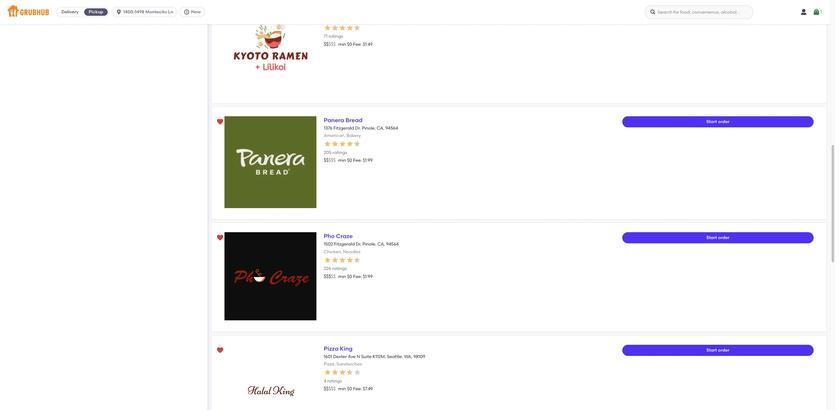 Task type: describe. For each thing, give the bounding box(es) containing it.
svg image for 1400-1498 montecito ln
[[116, 9, 122, 15]]

delivery
[[61, 9, 79, 15]]

fee: for craze
[[353, 274, 362, 280]]

$$$
[[324, 274, 331, 280]]

min $0 fee: $1.99 for craze
[[338, 274, 373, 280]]

now
[[191, 9, 201, 15]]

start for pizza king
[[707, 348, 717, 353]]

american,
[[324, 133, 346, 138]]

chicken,
[[324, 250, 342, 255]]

1 $$$$$ from the top
[[324, 41, 336, 47]]

205
[[324, 150, 332, 155]]

226 ratings
[[324, 266, 347, 272]]

1 $$ from the top
[[324, 41, 329, 47]]

panera bread link
[[324, 117, 363, 124]]

sandwiches
[[337, 362, 362, 367]]

min $0 fee: $1.99 for bread
[[338, 158, 373, 163]]

pizza,
[[324, 362, 336, 367]]

dr, for craze
[[356, 242, 362, 247]]

fitzgerald for craze
[[334, 242, 355, 247]]

1502
[[324, 242, 333, 247]]

71 ratings
[[324, 34, 343, 39]]

pinole, for bread
[[362, 126, 376, 131]]

bread
[[346, 117, 363, 124]]

1 fee: from the top
[[353, 42, 362, 47]]

$0 for king
[[347, 387, 352, 392]]

start for pho craze
[[707, 235, 717, 241]]

1400-
[[123, 9, 135, 15]]

pickup
[[89, 9, 103, 15]]

1 $0 from the top
[[347, 42, 352, 47]]

wa,
[[404, 355, 412, 360]]

craze
[[336, 233, 353, 240]]

start order for bread
[[707, 119, 730, 124]]

$0 for craze
[[347, 274, 352, 280]]

saved restaurant button for pizza
[[214, 345, 226, 356]]

ln
[[168, 9, 173, 15]]

start for panera bread
[[707, 119, 717, 124]]

ratings right 71
[[329, 34, 343, 39]]

ave
[[348, 355, 356, 360]]

pizza king 1601 dexter ave n suite k112m, seattle, wa, 98109 pizza, sandwiches
[[324, 346, 425, 367]]

1376
[[324, 126, 332, 131]]

panera bread logo image
[[224, 116, 316, 208]]

pizza
[[324, 346, 339, 353]]

saved restaurant button for panera
[[214, 116, 226, 128]]

$0 for bread
[[347, 158, 352, 163]]

pho craze link
[[324, 233, 353, 240]]

panera
[[324, 117, 344, 124]]

fee: for king
[[353, 387, 362, 392]]

ca, for bread
[[377, 126, 385, 131]]

now button
[[180, 7, 207, 17]]

order for pizza king
[[718, 348, 730, 353]]

panera bread 1376 fitzgerald dr, pinole, ca, 94564 american, bakery
[[324, 117, 398, 138]]

$1.99 for pho craze
[[363, 274, 373, 280]]

saved restaurant image
[[216, 118, 224, 126]]

4 ratings
[[324, 379, 342, 384]]

1 min from the top
[[338, 42, 346, 47]]

205 ratings
[[324, 150, 347, 155]]

saved restaurant button for pho
[[214, 233, 226, 244]]

1498
[[135, 9, 144, 15]]

ca, for craze
[[378, 242, 385, 247]]

$7.49
[[363, 387, 373, 392]]

start order button for bread
[[622, 116, 814, 128]]

start order button for craze
[[622, 233, 814, 244]]

suite
[[361, 355, 372, 360]]

$1.99 for panera bread
[[363, 158, 373, 163]]

1 start order from the top
[[707, 3, 730, 8]]

94564 for bread
[[386, 126, 398, 131]]

order for pho craze
[[718, 235, 730, 241]]

94564 for craze
[[386, 242, 399, 247]]



Task type: locate. For each thing, give the bounding box(es) containing it.
1
[[821, 9, 822, 15]]

2 saved restaurant button from the top
[[214, 233, 226, 244]]

fee: left $7.49
[[353, 387, 362, 392]]

1 button
[[813, 7, 822, 18]]

2 $1.99 from the top
[[363, 274, 373, 280]]

dr,
[[355, 126, 361, 131], [356, 242, 362, 247]]

pizza king logo image
[[224, 345, 316, 411]]

3 $$$$$ from the top
[[324, 274, 336, 280]]

svg image inside 1400-1498 montecito ln 'button'
[[116, 9, 122, 15]]

fitzgerald
[[333, 126, 354, 131], [334, 242, 355, 247]]

$$$$$ for pizza
[[324, 387, 336, 392]]

fee:
[[353, 42, 362, 47], [353, 158, 362, 163], [353, 274, 362, 280], [353, 387, 362, 392]]

kyoto ramen + lilikoi logo image
[[224, 0, 316, 92]]

0 vertical spatial min $0 fee: $1.99
[[338, 158, 373, 163]]

3 saved restaurant button from the top
[[214, 345, 226, 356]]

$$ for pizza king
[[324, 387, 329, 392]]

2 fee: from the top
[[353, 158, 362, 163]]

montecito
[[145, 9, 167, 15]]

94564
[[386, 126, 398, 131], [386, 242, 399, 247]]

pho
[[324, 233, 335, 240]]

fitzgerald down "panera bread" link
[[333, 126, 354, 131]]

0 vertical spatial fitzgerald
[[333, 126, 354, 131]]

saved restaurant image for pizza king
[[216, 347, 224, 355]]

$$$$$ for panera
[[324, 158, 336, 163]]

ca, inside panera bread 1376 fitzgerald dr, pinole, ca, 94564 american, bakery
[[377, 126, 385, 131]]

2 start order button from the top
[[622, 116, 814, 128]]

1 svg image from the left
[[184, 9, 190, 15]]

saved restaurant image
[[216, 235, 224, 242], [216, 347, 224, 355]]

$0 right $$$
[[347, 274, 352, 280]]

98109
[[413, 355, 425, 360]]

1 start from the top
[[707, 3, 717, 8]]

$$ for panera bread
[[324, 158, 329, 163]]

1 vertical spatial dr,
[[356, 242, 362, 247]]

fitzgerald for bread
[[333, 126, 354, 131]]

start order for craze
[[707, 235, 730, 241]]

4 $$$$$ from the top
[[324, 387, 336, 392]]

min $0 fee: $1.99 down the 226 ratings in the bottom of the page
[[338, 274, 373, 280]]

3 fee: from the top
[[353, 274, 362, 280]]

0 horizontal spatial svg image
[[184, 9, 190, 15]]

start order
[[707, 3, 730, 8], [707, 119, 730, 124], [707, 235, 730, 241], [707, 348, 730, 353]]

$0 left $1.49
[[347, 42, 352, 47]]

1 vertical spatial saved restaurant image
[[216, 347, 224, 355]]

fee: down bakery
[[353, 158, 362, 163]]

3 start order button from the top
[[622, 233, 814, 244]]

min $0 fee: $1.99 down the '205 ratings'
[[338, 158, 373, 163]]

start order button for king
[[622, 345, 814, 356]]

min down the '205 ratings'
[[338, 158, 346, 163]]

noodles
[[343, 250, 361, 255]]

3 min from the top
[[338, 274, 346, 280]]

dr, inside panera bread 1376 fitzgerald dr, pinole, ca, 94564 american, bakery
[[355, 126, 361, 131]]

3 $$ from the top
[[324, 387, 329, 392]]

4 start order from the top
[[707, 348, 730, 353]]

1400-1498 montecito ln button
[[112, 7, 180, 17]]

pinole, inside pho craze 1502 fitzgerald dr, pinole, ca, 94564 chicken, noodles
[[363, 242, 376, 247]]

svg image for 1
[[813, 8, 821, 16]]

min for king
[[338, 387, 346, 392]]

fitzgerald inside pho craze 1502 fitzgerald dr, pinole, ca, 94564 chicken, noodles
[[334, 242, 355, 247]]

1 saved restaurant image from the top
[[216, 235, 224, 242]]

start order for king
[[707, 348, 730, 353]]

min for craze
[[338, 274, 346, 280]]

226
[[324, 266, 331, 272]]

0 horizontal spatial svg image
[[116, 9, 122, 15]]

0 vertical spatial $1.99
[[363, 158, 373, 163]]

$1.49
[[363, 42, 373, 47]]

2 horizontal spatial svg image
[[813, 8, 821, 16]]

4 $0 from the top
[[347, 387, 352, 392]]

star icon image
[[324, 24, 331, 32], [331, 24, 339, 32], [339, 24, 346, 32], [346, 24, 354, 32], [354, 24, 361, 32], [354, 24, 361, 32], [324, 140, 331, 148], [331, 140, 339, 148], [339, 140, 346, 148], [346, 140, 354, 148], [354, 140, 361, 148], [354, 140, 361, 148], [324, 257, 331, 264], [331, 257, 339, 264], [339, 257, 346, 264], [346, 257, 354, 264], [354, 257, 361, 264], [354, 257, 361, 264], [324, 369, 331, 377], [331, 369, 339, 377], [339, 369, 346, 377], [346, 369, 354, 377], [346, 369, 354, 377], [354, 369, 361, 377]]

ratings for pizza
[[327, 379, 342, 384]]

svg image
[[800, 8, 808, 16], [813, 8, 821, 16], [116, 9, 122, 15]]

min down the 71 ratings
[[338, 42, 346, 47]]

min $0 fee: $1.49
[[338, 42, 373, 47]]

ratings right 205
[[333, 150, 347, 155]]

1 vertical spatial fitzgerald
[[334, 242, 355, 247]]

order
[[718, 3, 730, 8], [718, 119, 730, 124], [718, 235, 730, 241], [718, 348, 730, 353]]

bakery
[[347, 133, 361, 138]]

1 vertical spatial ca,
[[378, 242, 385, 247]]

main navigation navigation
[[0, 0, 831, 24]]

1 vertical spatial pinole,
[[363, 242, 376, 247]]

pickup button
[[83, 7, 109, 17]]

$$ down 205
[[324, 158, 329, 163]]

3 order from the top
[[718, 235, 730, 241]]

k112m,
[[373, 355, 386, 360]]

1 vertical spatial 94564
[[386, 242, 399, 247]]

start order button
[[622, 0, 814, 11], [622, 116, 814, 128], [622, 233, 814, 244], [622, 345, 814, 356]]

pizza king link
[[324, 346, 353, 353]]

$$
[[324, 41, 329, 47], [324, 158, 329, 163], [324, 387, 329, 392]]

0 vertical spatial ca,
[[377, 126, 385, 131]]

4 start order button from the top
[[622, 345, 814, 356]]

min $0 fee: $7.49
[[338, 387, 373, 392]]

2 $$$$$ from the top
[[324, 158, 336, 163]]

94564 inside pho craze 1502 fitzgerald dr, pinole, ca, 94564 chicken, noodles
[[386, 242, 399, 247]]

2 start from the top
[[707, 119, 717, 124]]

min down the 226 ratings in the bottom of the page
[[338, 274, 346, 280]]

$$$$$
[[324, 41, 336, 47], [324, 158, 336, 163], [324, 274, 336, 280], [324, 387, 336, 392]]

1 order from the top
[[718, 3, 730, 8]]

2 $0 from the top
[[347, 158, 352, 163]]

ratings right 4
[[327, 379, 342, 384]]

saved restaurant button
[[214, 116, 226, 128], [214, 233, 226, 244], [214, 345, 226, 356]]

94564 inside panera bread 1376 fitzgerald dr, pinole, ca, 94564 american, bakery
[[386, 126, 398, 131]]

2 min $0 fee: $1.99 from the top
[[338, 274, 373, 280]]

svg image inside now button
[[184, 9, 190, 15]]

3 start order from the top
[[707, 235, 730, 241]]

$$$$$ down the 71 ratings
[[324, 41, 336, 47]]

$1.99
[[363, 158, 373, 163], [363, 274, 373, 280]]

0 vertical spatial saved restaurant button
[[214, 116, 226, 128]]

n
[[357, 355, 360, 360]]

ratings for panera
[[333, 150, 347, 155]]

min for bread
[[338, 158, 346, 163]]

2 min from the top
[[338, 158, 346, 163]]

4 min from the top
[[338, 387, 346, 392]]

4 order from the top
[[718, 348, 730, 353]]

$0
[[347, 42, 352, 47], [347, 158, 352, 163], [347, 274, 352, 280], [347, 387, 352, 392]]

0 vertical spatial pinole,
[[362, 126, 376, 131]]

fee: down the noodles
[[353, 274, 362, 280]]

pinole,
[[362, 126, 376, 131], [363, 242, 376, 247]]

2 vertical spatial $$
[[324, 387, 329, 392]]

$$$$$ down 205
[[324, 158, 336, 163]]

$$$$$ down 4 ratings
[[324, 387, 336, 392]]

pinole, for craze
[[363, 242, 376, 247]]

svg image inside "1" button
[[813, 8, 821, 16]]

1 start order button from the top
[[622, 0, 814, 11]]

4 start from the top
[[707, 348, 717, 353]]

king
[[340, 346, 353, 353]]

ca, inside pho craze 1502 fitzgerald dr, pinole, ca, 94564 chicken, noodles
[[378, 242, 385, 247]]

min down 4 ratings
[[338, 387, 346, 392]]

dr, up the noodles
[[356, 242, 362, 247]]

order for panera bread
[[718, 119, 730, 124]]

71
[[324, 34, 328, 39]]

$$$$$ down 226
[[324, 274, 336, 280]]

$$$$$ for pho
[[324, 274, 336, 280]]

1 $1.99 from the top
[[363, 158, 373, 163]]

ratings right 226
[[332, 266, 347, 272]]

Search for food, convenience, alcohol... search field
[[645, 5, 753, 19]]

2 order from the top
[[718, 119, 730, 124]]

pho craze 1502 fitzgerald dr, pinole, ca, 94564 chicken, noodles
[[324, 233, 399, 255]]

$$ down 4
[[324, 387, 329, 392]]

2 saved restaurant image from the top
[[216, 347, 224, 355]]

1 horizontal spatial svg image
[[650, 9, 656, 15]]

1601
[[324, 355, 332, 360]]

fitzgerald down craze
[[334, 242, 355, 247]]

$0 down the '205 ratings'
[[347, 158, 352, 163]]

svg image
[[184, 9, 190, 15], [650, 9, 656, 15]]

2 $$ from the top
[[324, 158, 329, 163]]

fee: left $1.49
[[353, 42, 362, 47]]

min $0 fee: $1.99
[[338, 158, 373, 163], [338, 274, 373, 280]]

seattle,
[[387, 355, 403, 360]]

1 min $0 fee: $1.99 from the top
[[338, 158, 373, 163]]

1 horizontal spatial svg image
[[800, 8, 808, 16]]

ca,
[[377, 126, 385, 131], [378, 242, 385, 247]]

1400-1498 montecito ln
[[123, 9, 173, 15]]

pho craze logo image
[[224, 233, 316, 321]]

0 vertical spatial 94564
[[386, 126, 398, 131]]

pinole, inside panera bread 1376 fitzgerald dr, pinole, ca, 94564 american, bakery
[[362, 126, 376, 131]]

ratings for pho
[[332, 266, 347, 272]]

4 fee: from the top
[[353, 387, 362, 392]]

dexter
[[333, 355, 347, 360]]

$$ down 71
[[324, 41, 329, 47]]

0 vertical spatial $$
[[324, 41, 329, 47]]

2 vertical spatial saved restaurant button
[[214, 345, 226, 356]]

saved restaurant image for pho craze
[[216, 235, 224, 242]]

1 vertical spatial min $0 fee: $1.99
[[338, 274, 373, 280]]

3 $0 from the top
[[347, 274, 352, 280]]

3 start from the top
[[707, 235, 717, 241]]

0 vertical spatial dr,
[[355, 126, 361, 131]]

1 vertical spatial $1.99
[[363, 274, 373, 280]]

2 start order from the top
[[707, 119, 730, 124]]

$0 left $7.49
[[347, 387, 352, 392]]

0 vertical spatial saved restaurant image
[[216, 235, 224, 242]]

ratings
[[329, 34, 343, 39], [333, 150, 347, 155], [332, 266, 347, 272], [327, 379, 342, 384]]

4
[[324, 379, 326, 384]]

1 vertical spatial saved restaurant button
[[214, 233, 226, 244]]

start
[[707, 3, 717, 8], [707, 119, 717, 124], [707, 235, 717, 241], [707, 348, 717, 353]]

delivery button
[[57, 7, 83, 17]]

1 saved restaurant button from the top
[[214, 116, 226, 128]]

dr, up bakery
[[355, 126, 361, 131]]

dr, for bread
[[355, 126, 361, 131]]

1 vertical spatial $$
[[324, 158, 329, 163]]

2 svg image from the left
[[650, 9, 656, 15]]

min
[[338, 42, 346, 47], [338, 158, 346, 163], [338, 274, 346, 280], [338, 387, 346, 392]]

fee: for bread
[[353, 158, 362, 163]]

fitzgerald inside panera bread 1376 fitzgerald dr, pinole, ca, 94564 american, bakery
[[333, 126, 354, 131]]

dr, inside pho craze 1502 fitzgerald dr, pinole, ca, 94564 chicken, noodles
[[356, 242, 362, 247]]



Task type: vqa. For each thing, say whether or not it's contained in the screenshot.
3rd SAVED RESTAURANT BUTTON from the bottom of the page
yes



